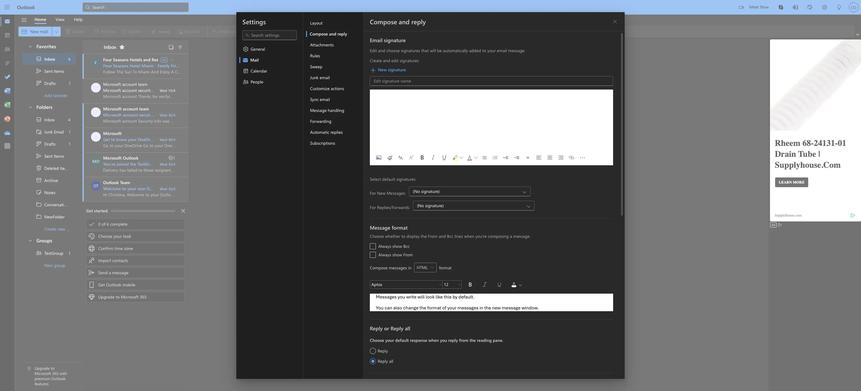 Task type: describe. For each thing, give the bounding box(es) containing it.
format painter image
[[385, 153, 394, 163]]

message. inside 'email signature' element
[[508, 48, 525, 53]]

 tree item
[[22, 162, 76, 174]]

0 vertical spatial from
[[428, 233, 438, 239]]

to right how
[[170, 137, 174, 142]]

1 vertical spatial items
[[54, 153, 64, 159]]

wed for was
[[160, 113, 167, 117]]

select default signatures
[[370, 176, 416, 182]]

sent inside favorites tree
[[44, 68, 53, 74]]

you
[[376, 305, 384, 311]]

1 horizontal spatial messages
[[457, 305, 479, 311]]

to left know
[[111, 137, 115, 142]]

automatic replies button
[[306, 127, 363, 138]]

 button
[[508, 279, 523, 291]]

choose
[[386, 48, 400, 53]]

 for  conversation history
[[36, 201, 42, 208]]

to inside 'email signature' element
[[482, 48, 486, 53]]


[[168, 45, 174, 50]]

microsoft account security info was added
[[103, 112, 185, 118]]

1 for the  tree item associated with 
[[69, 141, 70, 147]]

to inside upgrade to microsoft 365 with premium outlook features
[[51, 366, 54, 371]]

 conversation history
[[36, 201, 83, 208]]

messages you write will look like this by default.
[[376, 294, 475, 300]]

premium features image
[[27, 367, 31, 371]]

compose and reply heading
[[370, 17, 426, 26]]

time
[[114, 245, 123, 251]]

sweep
[[310, 64, 322, 69]]

reply inside 'button'
[[337, 31, 347, 37]]

folders tree item
[[22, 101, 76, 113]]

inbox for 1st  tree item from the top of the page
[[44, 56, 55, 62]]

view button
[[51, 15, 69, 24]]

sync
[[310, 96, 319, 102]]

1 horizontal spatial in
[[479, 305, 483, 311]]

upgrade to microsoft 365 with premium outlook features
[[35, 366, 67, 386]]

 archive
[[36, 177, 58, 183]]

layout
[[310, 20, 323, 26]]

excel image
[[4, 102, 10, 108]]

security for was
[[139, 112, 154, 118]]

show for bcc
[[392, 243, 402, 249]]

 tree item
[[22, 174, 76, 186]]

wed for verification
[[160, 88, 167, 93]]

replies/forwards:
[[377, 204, 410, 210]]

0 vertical spatial signature
[[384, 37, 406, 43]]

when inside option group
[[428, 337, 439, 343]]

microsoft account team for microsoft account security info verification
[[103, 81, 148, 87]]

look inside message list no conversations selected 'list box'
[[123, 233, 131, 239]]

team
[[120, 180, 130, 185]]

will inside message format element
[[418, 294, 425, 300]]

new inside 'tree item'
[[58, 226, 65, 232]]

reply for reply
[[378, 348, 388, 354]]

testgroup inside message list no conversations selected 'list box'
[[137, 161, 157, 167]]

 notes
[[36, 189, 55, 195]]

choose for choose whether to display the from and bcc lines when you're composing a message.
[[370, 233, 384, 239]]

 newfolder
[[36, 214, 65, 220]]

upgrade for upgrade to microsoft 365 with premium outlook features
[[35, 366, 50, 371]]

that
[[421, 48, 429, 53]]

 button
[[18, 15, 30, 25]]

–
[[157, 137, 159, 142]]

outlook right the download
[[517, 235, 532, 241]]

add
[[44, 92, 52, 98]]

application containing settings
[[0, 0, 861, 391]]

insert link (⌘+k) image
[[567, 153, 576, 163]]

 for 
[[36, 80, 42, 86]]

choose your default response when you reply from the reading pane.
[[370, 337, 503, 343]]

2 hotel from the left
[[188, 63, 198, 69]]

to right camera
[[492, 235, 496, 241]]

2  tree item from the top
[[22, 150, 76, 162]]

1 vertical spatial ad
[[772, 223, 775, 227]]

 tree item
[[22, 247, 76, 259]]

and right pc
[[208, 137, 215, 142]]

microsoft account team image for microsoft account security info was added
[[91, 107, 101, 117]]

and up miami
[[143, 57, 150, 63]]

mail
[[250, 57, 259, 63]]

bold (⌘+b) image
[[417, 153, 427, 163]]

items inside  deleted items
[[60, 165, 70, 171]]

email for sync email
[[320, 96, 330, 102]]

0 vertical spatial format
[[392, 224, 408, 231]]


[[169, 155, 175, 161]]

a inside 'list box'
[[109, 270, 111, 275]]

pane.
[[493, 337, 503, 343]]

 for 
[[36, 141, 42, 147]]

compose and reply button
[[306, 29, 363, 39]]

new group tree item
[[22, 259, 76, 271]]

email inside compose and reply tab panel
[[370, 37, 382, 43]]

microsoft outlook image
[[91, 157, 101, 166]]

Select a conversation checkbox
[[91, 157, 103, 166]]

and inside message format element
[[439, 233, 446, 239]]

underline (⌘+u) image
[[439, 153, 449, 163]]

outlook.com
[[146, 186, 172, 191]]

email for junk email
[[320, 75, 330, 80]]

upgrade for upgrade to microsoft 365
[[98, 294, 115, 300]]

be
[[437, 48, 442, 53]]

to down get outlook mobile
[[116, 294, 120, 300]]

 inbox for 1st  tree item from the top of the page
[[36, 56, 55, 62]]

get for get outlook mobile
[[98, 282, 105, 288]]

message format
[[370, 224, 408, 231]]

Select a conversation checkbox
[[91, 181, 103, 191]]

lines
[[455, 233, 463, 239]]

decrease indent image
[[501, 153, 511, 163]]

hotels
[[130, 57, 142, 63]]

message list no conversations selected list box
[[83, 54, 230, 391]]


[[482, 282, 488, 288]]

the inside message list no conversations selected 'list box'
[[130, 161, 136, 167]]

Edit signature name text field
[[373, 78, 610, 84]]

zone
[[124, 245, 133, 251]]

 for  newfolder
[[36, 214, 42, 220]]

compose and reply inside tab panel
[[370, 17, 426, 26]]

default inside 'email signature' element
[[382, 176, 395, 182]]

camera
[[478, 235, 491, 241]]

junk inside button
[[310, 75, 319, 80]]

create for create and edit signatures
[[370, 58, 382, 63]]

outlook inside upgrade to microsoft 365 with premium outlook features
[[51, 376, 65, 381]]

four for four seasons hotel miami - family friendly hotel
[[103, 63, 112, 69]]

reading
[[477, 337, 492, 343]]

 inbox for first  tree item from the bottom of the page
[[36, 117, 55, 123]]

added inside 'email signature' element
[[469, 48, 481, 53]]

info for verification
[[154, 87, 161, 93]]

window.
[[522, 305, 539, 311]]

show for from
[[392, 252, 402, 258]]

Select a conversation checkbox
[[91, 132, 103, 142]]

10/4 for onedrive
[[168, 137, 175, 142]]

calendar image
[[4, 32, 10, 39]]

seasons for hotel
[[113, 63, 129, 69]]

signatures for choose
[[401, 48, 420, 53]]

four seasons hotels and resorts image
[[91, 58, 101, 68]]


[[89, 233, 95, 239]]

write
[[406, 294, 417, 300]]

archive
[[44, 177, 58, 183]]

verification
[[162, 87, 183, 93]]

message for message format
[[370, 224, 390, 231]]

0 horizontal spatial in
[[408, 265, 412, 270]]

always show bcc
[[378, 243, 410, 249]]

folder
[[66, 226, 77, 232]]

ad inside message list no conversations selected 'list box'
[[162, 57, 166, 62]]

people image
[[4, 46, 10, 52]]

when inside message format element
[[464, 233, 474, 239]]

get to know your onedrive – how to back up your pc and mobile
[[103, 137, 230, 142]]

 tree item
[[22, 186, 76, 198]]

2 horizontal spatial mobile
[[534, 235, 546, 241]]

outlook team image
[[91, 181, 101, 191]]

info for was
[[155, 112, 163, 118]]

mail image
[[4, 19, 10, 25]]

can
[[385, 305, 392, 311]]

 for highlight icon
[[460, 156, 463, 160]]

4 for first  tree item from the bottom of the page
[[68, 117, 70, 122]]

more formatting options image
[[578, 153, 587, 163]]

2 vertical spatial signatures
[[396, 176, 416, 182]]

group inside message list no conversations selected 'list box'
[[158, 161, 170, 167]]

6
[[107, 221, 109, 227]]

tree containing 
[[22, 113, 83, 235]]

response
[[410, 337, 427, 343]]

Font text field
[[370, 281, 438, 288]]

10/4 for group
[[168, 162, 175, 167]]

left-rail-appbar navigation
[[1, 15, 13, 140]]

choose for choose your default response when you reply from the reading pane.
[[370, 337, 384, 343]]

email signature element
[[370, 48, 613, 211]]

for for for new messages:
[[370, 190, 376, 196]]

Select a conversation checkbox
[[91, 107, 103, 117]]

onedrive
[[138, 137, 156, 142]]

scan
[[411, 235, 420, 241]]

microsoft outlook
[[103, 155, 138, 161]]

microsoft inside upgrade to microsoft 365 with premium outlook features
[[35, 371, 51, 376]]

reply inside option group
[[448, 337, 458, 343]]

of inside message format element
[[442, 305, 446, 311]]

upgrade to microsoft 365
[[98, 294, 147, 300]]

outlook down send a message
[[106, 282, 121, 288]]

 new signature
[[370, 67, 406, 73]]

move & delete group
[[19, 25, 206, 38]]


[[181, 209, 185, 213]]

0 horizontal spatial mobile
[[122, 282, 135, 288]]

 button
[[464, 279, 476, 291]]

new for 
[[378, 67, 387, 73]]

wed for onedrive
[[160, 137, 167, 142]]

compose and reply inside 'button'
[[310, 31, 347, 37]]

folders
[[36, 104, 52, 110]]

 for first  tree item from the bottom of the page
[[36, 117, 42, 123]]

inbox heading
[[96, 40, 127, 54]]

mark
[[254, 28, 264, 34]]

automatically
[[443, 48, 468, 53]]

newfolder
[[44, 214, 65, 220]]

forwarding button
[[306, 116, 363, 127]]

insert pictures inline image
[[374, 153, 384, 163]]

1  tree item from the top
[[22, 65, 76, 77]]

 for font color image
[[474, 156, 478, 160]]

actions
[[331, 86, 344, 91]]

mo
[[92, 158, 99, 164]]

 drafts for 
[[36, 80, 56, 86]]

choose your default response when you reply from the reading pane. option group
[[370, 336, 613, 365]]

team for was
[[139, 106, 149, 112]]

0 vertical spatial compose
[[370, 17, 397, 26]]

people
[[251, 79, 263, 85]]

wed for outlook.com
[[160, 186, 167, 191]]

settings
[[242, 17, 266, 26]]

mt for microsoft account security info verification
[[93, 85, 99, 90]]

new inside tree item
[[44, 262, 53, 268]]

 for  button inside the groups tree item
[[28, 238, 33, 243]]

wed 10/4 for was
[[160, 113, 175, 117]]

qr
[[429, 235, 434, 241]]

0 horizontal spatial from
[[403, 252, 413, 258]]

new for for
[[377, 190, 386, 196]]

reply for reply all
[[378, 358, 388, 364]]

1 vertical spatial format
[[439, 265, 452, 270]]

send
[[98, 270, 108, 275]]

Signature text field
[[370, 90, 613, 150]]

align center image
[[545, 153, 555, 163]]

outlook up welcome
[[103, 180, 119, 185]]

 button
[[167, 43, 175, 51]]

also
[[393, 305, 402, 311]]

automatic
[[310, 129, 329, 135]]

security for verification
[[138, 87, 152, 93]]

look inside message format element
[[426, 294, 435, 300]]

0 vertical spatial mobile
[[216, 137, 230, 142]]

meet now
[[749, 4, 769, 10]]

inbox for first  tree item from the bottom of the page
[[44, 117, 55, 122]]

outlook link
[[17, 0, 35, 15]]

compose and reply tab panel
[[364, 12, 625, 391]]

team for verification
[[138, 81, 148, 87]]

group inside new group tree item
[[54, 262, 65, 268]]

how
[[160, 137, 169, 142]]

ot
[[93, 183, 99, 189]]

 button
[[493, 279, 505, 291]]

 for  button above like on the right bottom
[[438, 283, 442, 286]]


[[89, 258, 95, 264]]

4 for 1st  tree item from the top of the page
[[68, 56, 70, 62]]

miami
[[141, 63, 154, 69]]

wed 10/4 for onedrive
[[160, 137, 175, 142]]

0 horizontal spatial messages
[[389, 265, 407, 270]]

sync email button
[[306, 94, 363, 105]]

1 for  tree item
[[69, 129, 70, 135]]

compose inside message format element
[[370, 265, 388, 270]]

started
[[94, 208, 108, 214]]


[[119, 44, 125, 50]]



Task type: locate. For each thing, give the bounding box(es) containing it.
create and edit signatures
[[370, 58, 419, 63]]

0 vertical spatial 4
[[68, 56, 70, 62]]

favorites tree item
[[22, 41, 76, 53]]

wed
[[160, 88, 167, 93], [160, 113, 167, 117], [160, 137, 167, 142], [160, 162, 167, 167], [160, 186, 167, 191]]

know
[[116, 137, 127, 142]]

default left response
[[395, 337, 409, 343]]


[[243, 79, 249, 85], [36, 250, 42, 256]]

2 4 from the top
[[68, 117, 70, 122]]

4 wed 10/4 from the top
[[160, 162, 175, 167]]

new group
[[44, 262, 65, 268]]


[[467, 282, 473, 288]]

1  tree item from the top
[[22, 198, 83, 211]]

ad left set your advertising preferences image
[[772, 223, 775, 227]]

0 vertical spatial default
[[382, 176, 395, 182]]

0 horizontal spatial message
[[310, 107, 327, 113]]

1 inside  tree item
[[69, 250, 70, 256]]

0 horizontal spatial group
[[54, 262, 65, 268]]

1  from the top
[[36, 201, 42, 208]]

messages down the always show from
[[389, 265, 407, 270]]

more apps image
[[4, 143, 10, 149]]

1 horizontal spatial mobile
[[216, 137, 230, 142]]

2 mt from the top
[[93, 109, 99, 115]]

1 vertical spatial reply
[[337, 31, 347, 37]]

0 vertical spatial  drafts
[[36, 80, 56, 86]]

2  drafts from the top
[[36, 141, 56, 147]]

increase indent image
[[512, 153, 522, 163]]

will right write
[[418, 294, 425, 300]]

new inside message list no conversations selected 'list box'
[[137, 186, 145, 191]]

reply or reply all
[[370, 325, 410, 332]]

 drafts inside favorites tree
[[36, 80, 56, 86]]

you inside message format element
[[398, 294, 405, 300]]

testgroup inside  testgroup
[[44, 250, 63, 256]]

2 sent from the top
[[44, 153, 53, 159]]

1 vertical spatial compose and reply
[[310, 31, 347, 37]]

microsoft account team
[[103, 81, 148, 87], [103, 106, 149, 112]]

and left edit at the top
[[383, 58, 390, 63]]

email inside button
[[320, 96, 330, 102]]

items right deleted on the top left of page
[[60, 165, 70, 171]]

0 vertical spatial  sent items
[[36, 68, 64, 74]]

 inside favorites tree item
[[28, 44, 33, 49]]

Font size text field
[[443, 281, 457, 288]]

1 horizontal spatial message
[[502, 305, 521, 311]]

0 vertical spatial new
[[137, 186, 145, 191]]

0 vertical spatial show
[[392, 243, 402, 249]]

1 hotel from the left
[[130, 63, 140, 69]]

info left verification
[[154, 87, 161, 93]]

junk inside  junk email
[[44, 129, 53, 135]]

4 1 from the top
[[69, 250, 70, 256]]

document containing settings
[[0, 0, 861, 391]]

dialog containing settings
[[0, 0, 861, 391]]

1 vertical spatial group
[[54, 262, 65, 268]]

5 wed from the top
[[160, 186, 167, 191]]

1 vertical spatial upgrade
[[35, 366, 50, 371]]

mt inside checkbox
[[93, 85, 99, 90]]

align right image
[[556, 153, 566, 163]]


[[739, 5, 744, 10]]

 button up like on the right bottom
[[438, 280, 443, 289]]

compose
[[370, 17, 397, 26], [310, 31, 328, 37], [370, 265, 388, 270]]

1 show from the top
[[392, 243, 402, 249]]

1 wed 10/4 from the top
[[160, 88, 175, 93]]

and inside 'button'
[[329, 31, 336, 37]]

 tree item up deleted on the top left of page
[[22, 150, 76, 162]]

1 vertical spatial mobile
[[534, 235, 546, 241]]

testgroup
[[137, 161, 157, 167], [44, 250, 63, 256]]

for down select
[[370, 190, 376, 196]]

1 horizontal spatial of
[[442, 305, 446, 311]]

0 horizontal spatial message
[[112, 270, 129, 275]]

ad up family
[[162, 57, 166, 62]]

email inside button
[[320, 75, 330, 80]]

reply all
[[378, 358, 393, 364]]

 button inside favorites tree item
[[25, 41, 35, 52]]

1 horizontal spatial a
[[510, 233, 512, 239]]

0 vertical spatial drafts
[[44, 80, 56, 86]]

0 vertical spatial a
[[510, 233, 512, 239]]

you left write
[[398, 294, 405, 300]]

0 horizontal spatial 
[[36, 250, 42, 256]]

automatic replies
[[310, 129, 343, 135]]

2 four from the top
[[103, 63, 112, 69]]

 tree item
[[22, 77, 76, 89], [22, 138, 76, 150]]


[[89, 294, 95, 300]]

drafts for 
[[44, 141, 56, 147]]

2 microsoft account team image from the top
[[91, 107, 101, 117]]

Select a conversation checkbox
[[91, 83, 103, 93]]

1 vertical spatial always
[[378, 252, 391, 258]]

1 sent from the top
[[44, 68, 53, 74]]

microsoft account team for microsoft account security info was added
[[103, 106, 149, 112]]

 tree item up add
[[22, 77, 76, 89]]

to down the team
[[122, 186, 126, 191]]

 for  testgroup
[[36, 250, 42, 256]]

365 inside upgrade to microsoft 365 with premium outlook features
[[52, 371, 59, 376]]

add favorite tree item
[[22, 89, 76, 101]]

microsoft image
[[91, 132, 101, 142]]

items inside favorites tree
[[54, 68, 64, 74]]

0 vertical spatial 
[[36, 68, 42, 74]]

1 horizontal spatial testgroup
[[137, 161, 157, 167]]


[[243, 68, 249, 74]]

2  from the left
[[474, 156, 478, 160]]

0 vertical spatial  tree item
[[22, 65, 76, 77]]

for for for replies/forwards:
[[370, 204, 376, 210]]

 sent items down favorites tree item
[[36, 68, 64, 74]]

to inside message format element
[[401, 233, 405, 239]]

2  from the top
[[36, 153, 42, 159]]

four
[[103, 57, 112, 63], [103, 63, 112, 69]]

0 vertical spatial get
[[103, 137, 110, 142]]

premium
[[35, 376, 50, 381]]

new down  tree item
[[44, 262, 53, 268]]

2 for from the top
[[370, 204, 376, 210]]

1 vertical spatial  inbox
[[36, 117, 55, 123]]

tree
[[22, 113, 83, 235]]

get started
[[86, 208, 108, 214]]

1 for the  tree item corresponding to 
[[69, 80, 70, 86]]

1 inside favorites tree
[[69, 80, 70, 86]]

1  sent items from the top
[[36, 68, 64, 74]]

rules button
[[306, 50, 363, 61]]

1 4 from the top
[[68, 56, 70, 62]]

font size image
[[407, 153, 416, 163]]

1 four from the top
[[103, 57, 112, 63]]

1 vertical spatial drafts
[[44, 141, 56, 147]]

format up whether
[[392, 224, 408, 231]]

outlook up you've joined the testgroup group
[[123, 155, 138, 161]]

message. inside message format element
[[513, 233, 531, 239]]

Search settings search field
[[249, 32, 291, 38]]

to do image
[[4, 74, 10, 80]]

 tree item down  junk email
[[22, 138, 76, 150]]

1 vertical spatial microsoft account team
[[103, 106, 149, 112]]

team up "microsoft account security info was added" on the top of page
[[139, 106, 149, 112]]

sent inside tree
[[44, 153, 53, 159]]

 inside groups tree item
[[28, 238, 33, 243]]

application
[[0, 0, 861, 391]]

 tree item down favorites tree item
[[22, 65, 76, 77]]

seasons down the four seasons hotels and resorts
[[113, 63, 129, 69]]

for
[[370, 190, 376, 196], [370, 204, 376, 210]]

0 horizontal spatial a
[[109, 270, 111, 275]]

joined
[[117, 161, 129, 167]]

info left was
[[155, 112, 163, 118]]

0 vertical spatial bcc
[[447, 233, 453, 239]]

2  button from the left
[[474, 153, 478, 163]]

dialog
[[0, 0, 861, 391]]

quote image
[[523, 153, 533, 163]]

reply down layout button
[[337, 31, 347, 37]]

2  sent items from the top
[[36, 153, 64, 159]]

0 horizontal spatial you
[[398, 294, 405, 300]]

 inside  tree item
[[36, 250, 42, 256]]

always for always show from
[[378, 252, 391, 258]]

1  tree item from the top
[[22, 77, 76, 89]]

outlook right premium
[[51, 376, 65, 381]]

word image
[[4, 88, 10, 94]]

groups tree item
[[22, 235, 76, 247]]

2 show from the top
[[392, 252, 402, 258]]

select
[[370, 176, 381, 182]]

1 horizontal spatial 
[[243, 79, 249, 85]]

you've
[[103, 161, 116, 167]]

create new folder
[[44, 226, 77, 232]]

 button left font color image
[[459, 153, 464, 163]]

0 horizontal spatial bcc
[[403, 243, 410, 249]]

choose inside option group
[[370, 337, 384, 343]]

composing
[[488, 233, 509, 239]]

 inbox down favorites at left top
[[36, 56, 55, 62]]

1 horizontal spatial from
[[428, 233, 438, 239]]

mt inside select a conversation checkbox
[[93, 109, 99, 115]]

four for four seasons hotels and resorts
[[103, 57, 112, 63]]

10/4 for outlook.com
[[168, 186, 175, 191]]

3 wed from the top
[[160, 137, 167, 142]]

subscriptions button
[[306, 138, 363, 149]]

align left image
[[534, 153, 544, 163]]

1 microsoft account team from the top
[[103, 81, 148, 87]]

all
[[265, 28, 269, 34], [405, 325, 410, 332], [389, 358, 393, 364]]

inbox inside inbox 
[[104, 44, 116, 50]]

outlook banner
[[0, 0, 861, 15]]

font image
[[396, 153, 405, 163]]

1 vertical spatial a
[[109, 270, 111, 275]]

message left the window.
[[502, 305, 521, 311]]

default inside option group
[[395, 337, 409, 343]]

email signature
[[370, 37, 406, 43]]

drafts up add favorite tree item on the top left of page
[[44, 80, 56, 86]]

new inside the " new signature"
[[378, 67, 387, 73]]

1 wed from the top
[[160, 88, 167, 93]]

to right premium features icon
[[51, 366, 54, 371]]

in down  button
[[479, 305, 483, 311]]

 tree item for 
[[22, 77, 76, 89]]

1 vertical spatial message.
[[513, 233, 531, 239]]

1  drafts from the top
[[36, 80, 56, 86]]

2 wed from the top
[[160, 113, 167, 117]]

conversation
[[44, 202, 69, 207]]

1 for  tree item
[[69, 250, 70, 256]]

new
[[137, 186, 145, 191], [58, 226, 65, 232], [492, 305, 501, 311]]

you're
[[475, 233, 487, 239]]

look left like on the right bottom
[[426, 294, 435, 300]]

1 vertical spatial added
[[173, 112, 185, 118]]

group down how
[[158, 161, 170, 167]]

wed 10/4 for group
[[160, 162, 175, 167]]

1  from the top
[[36, 80, 42, 86]]

message inside message format element
[[502, 305, 521, 311]]

10/4 for was
[[168, 113, 175, 117]]

 tree item
[[22, 126, 76, 138]]

0 vertical spatial microsoft account team
[[103, 81, 148, 87]]

365 for upgrade to microsoft 365
[[140, 294, 147, 300]]

create up 
[[370, 58, 382, 63]]

new down select
[[377, 190, 386, 196]]

was
[[164, 112, 171, 118]]

10/4
[[168, 88, 175, 93], [168, 113, 175, 117], [168, 137, 175, 142], [168, 162, 175, 167], [168, 186, 175, 191]]

1 microsoft account team image from the top
[[91, 83, 101, 93]]

outlook inside banner
[[17, 4, 35, 10]]

message handling
[[310, 107, 344, 113]]

f
[[95, 60, 97, 66]]

0 vertical spatial  tree item
[[22, 77, 76, 89]]

sent up add
[[44, 68, 53, 74]]

2 drafts from the top
[[44, 141, 56, 147]]

tab list containing home
[[30, 15, 87, 24]]

numbering (⌘+/) image
[[490, 153, 500, 163]]

 drafts up add
[[36, 80, 56, 86]]

when right lines
[[464, 233, 474, 239]]

365 inside message list no conversations selected 'list box'
[[140, 294, 147, 300]]

seasons for hotels
[[113, 57, 129, 63]]

 down favorites at left top
[[36, 68, 42, 74]]

junk right 
[[44, 129, 53, 135]]

 button for highlight icon
[[459, 153, 464, 163]]

 right  button
[[518, 283, 522, 287]]

 button for groups
[[25, 235, 35, 246]]

4 down favorites tree item
[[68, 56, 70, 62]]

0 horizontal spatial  button
[[459, 153, 464, 163]]

added right was
[[173, 112, 185, 118]]

0 horizontal spatial upgrade
[[35, 366, 50, 371]]

1  button from the left
[[459, 153, 464, 163]]

your inside option group
[[385, 337, 394, 343]]

get for get to know your onedrive – how to back up your pc and mobile
[[103, 137, 110, 142]]

by
[[453, 294, 457, 300]]

mt for microsoft account security info was added
[[93, 109, 99, 115]]

 down favorites at left top
[[36, 56, 42, 62]]

1 horizontal spatial junk
[[310, 75, 319, 80]]

1 vertical spatial  drafts
[[36, 141, 56, 147]]

create for create new folder
[[44, 226, 56, 232]]

1 drafts from the top
[[44, 80, 56, 86]]

complete
[[110, 221, 128, 227]]

get outlook mobile
[[98, 282, 135, 288]]

security up "microsoft account security info was added" on the top of page
[[138, 87, 152, 93]]

1 vertical spatial  tree item
[[22, 113, 76, 126]]

when right response
[[428, 337, 439, 343]]

1 up add favorite tree item on the top left of page
[[69, 80, 70, 86]]

0 vertical spatial group
[[158, 161, 170, 167]]

always show from
[[378, 252, 413, 258]]

new down  button
[[492, 305, 501, 311]]

0 vertical spatial always
[[378, 243, 391, 249]]

four right f
[[103, 57, 112, 63]]

signature inside the " new signature"
[[388, 67, 406, 73]]

signatures for edit
[[400, 58, 419, 63]]

 tree item for 
[[22, 138, 76, 150]]

message inside message list no conversations selected 'list box'
[[112, 270, 129, 275]]

0 vertical spatial all
[[265, 28, 269, 34]]

10/4 for verification
[[168, 88, 175, 93]]

0 vertical spatial 
[[243, 79, 249, 85]]

for left replies/forwards:
[[370, 204, 376, 210]]

1 vertical spatial testgroup
[[44, 250, 63, 256]]

wed 10/4
[[160, 88, 175, 93], [160, 113, 175, 117], [160, 137, 175, 142], [160, 162, 175, 167], [160, 186, 175, 191]]

friendly
[[171, 63, 186, 69]]

 tree item down favorites at left top
[[22, 53, 76, 65]]

wed for group
[[160, 162, 167, 167]]

0 vertical spatial upgrade
[[98, 294, 115, 300]]

with for 365
[[60, 371, 67, 376]]

files image
[[4, 60, 10, 66]]

4 inside favorites tree
[[68, 56, 70, 62]]

1 mt from the top
[[93, 85, 99, 90]]

 drafts for 
[[36, 141, 56, 147]]

message list section
[[83, 39, 230, 391]]

hotel down the four seasons hotels and resorts
[[130, 63, 140, 69]]

attachments
[[310, 42, 334, 48]]

favorites tree
[[22, 38, 76, 101]]

up
[[186, 137, 191, 142]]

0 vertical spatial reply
[[411, 17, 426, 26]]

email inside  junk email
[[54, 129, 64, 135]]

1 horizontal spatial upgrade
[[98, 294, 115, 300]]

create inside 'email signature' element
[[370, 58, 382, 63]]

 button left bullets (⌘+.) icon
[[474, 153, 478, 163]]

for replies/forwards:
[[370, 204, 410, 210]]

4 wed from the top
[[160, 162, 167, 167]]

testgroup right joined
[[137, 161, 157, 167]]

welcome to your new outlook.com account
[[103, 186, 188, 191]]

and down layout button
[[329, 31, 336, 37]]

4 up  tree item
[[68, 117, 70, 122]]

junk
[[310, 75, 319, 80], [44, 129, 53, 135]]

will inside 'email signature' element
[[430, 48, 436, 53]]

Compose message format field
[[414, 263, 437, 273]]

0 horizontal spatial all
[[265, 28, 269, 34]]

 inside favorites tree
[[36, 68, 42, 74]]

upgrade inside message list no conversations selected 'list box'
[[98, 294, 115, 300]]

seasons
[[113, 57, 129, 63], [113, 63, 129, 69]]

wed 10/4 for verification
[[160, 88, 175, 93]]

365 for upgrade to microsoft 365 with premium outlook features
[[52, 371, 59, 376]]

reply for reply or reply all
[[370, 325, 383, 332]]

compose and reply down layout button
[[310, 31, 347, 37]]

2 horizontal spatial new
[[492, 305, 501, 311]]

 inside tree
[[36, 141, 42, 147]]

format up font size text box
[[439, 265, 452, 270]]

set your advertising preferences image
[[778, 222, 783, 227]]

new inside message format element
[[492, 305, 501, 311]]

2  tree item from the top
[[22, 138, 76, 150]]

formatting options. list box
[[373, 150, 610, 165]]

get left started
[[86, 208, 93, 214]]

always down whether
[[378, 243, 391, 249]]

highlight image
[[450, 153, 460, 163]]

italic (⌘+i) image
[[428, 153, 438, 163]]

and right "edit"
[[378, 48, 385, 53]]

 button right font size text box
[[457, 280, 462, 289]]

contacts
[[112, 258, 128, 263]]

signatures right edit at the top
[[400, 58, 419, 63]]

will left be
[[430, 48, 436, 53]]


[[89, 245, 95, 252]]

2 1 from the top
[[69, 129, 70, 135]]

0 horizontal spatial junk
[[44, 129, 53, 135]]

0 horizontal spatial when
[[428, 337, 439, 343]]

2 horizontal spatial all
[[405, 325, 410, 332]]

1  from the top
[[36, 68, 42, 74]]

this
[[444, 294, 452, 300]]

0 vertical spatial signatures
[[401, 48, 420, 53]]

for new messages:
[[370, 190, 406, 196]]

choose inside message format element
[[370, 233, 384, 239]]

you left from
[[440, 337, 447, 343]]

1 right  junk email
[[69, 129, 70, 135]]

hotel right friendly at the top left of the page
[[188, 63, 198, 69]]

from
[[459, 337, 468, 343]]

1 vertical spatial new
[[377, 190, 386, 196]]

inbox down favorites tree item
[[44, 56, 55, 62]]

2  from the top
[[36, 117, 42, 123]]

and right the qr
[[439, 233, 446, 239]]

compose inside 'button'
[[310, 31, 328, 37]]

family
[[158, 63, 170, 69]]

 sent items inside favorites tree
[[36, 68, 64, 74]]

0 vertical spatial look
[[123, 233, 131, 239]]

confirm
[[98, 245, 113, 251]]

 for  button inside the favorites tree item
[[28, 44, 33, 49]]

a right the send
[[109, 270, 111, 275]]

drafts for 
[[44, 80, 56, 86]]

1 vertical spatial message
[[370, 224, 390, 231]]

 button
[[175, 43, 185, 51]]

2 horizontal spatial reply
[[448, 337, 458, 343]]

message for message handling
[[310, 107, 327, 113]]

1 vertical spatial email
[[320, 75, 330, 80]]

get for get started
[[86, 208, 93, 214]]

1 inside  tree item
[[69, 129, 70, 135]]

font color image
[[465, 153, 475, 163]]

sync email
[[310, 96, 330, 102]]

tab list
[[30, 15, 87, 24]]

compose up email signature
[[370, 17, 397, 26]]

microsoft account team image
[[91, 83, 101, 93], [91, 107, 101, 117]]

in left html
[[408, 265, 412, 270]]

choose for choose your look
[[98, 233, 112, 239]]

 button for favorites
[[25, 41, 35, 52]]

 for  button right of font size text box
[[458, 283, 461, 286]]

always for always show bcc
[[378, 243, 391, 249]]

settings heading
[[242, 17, 266, 26]]

2  from the top
[[36, 214, 42, 220]]

2  tree item from the top
[[22, 211, 76, 223]]

1 vertical spatial of
[[442, 305, 446, 311]]

1  from the top
[[36, 56, 42, 62]]

0 vertical spatial  tree item
[[22, 53, 76, 65]]

wed 10/4 for outlook.com
[[160, 186, 175, 191]]

drafts inside favorites tree
[[44, 80, 56, 86]]

rules
[[310, 53, 320, 59]]

2 vertical spatial format
[[427, 305, 441, 311]]

like
[[436, 294, 443, 300]]

 up add favorite tree item on the top left of page
[[36, 80, 42, 86]]

1 vertical spatial signature
[[388, 67, 406, 73]]

default
[[382, 176, 395, 182], [395, 337, 409, 343]]

view
[[56, 16, 65, 22]]

2 vertical spatial get
[[98, 282, 105, 288]]


[[89, 270, 95, 276]]

2 always from the top
[[378, 252, 391, 258]]

onedrive image
[[4, 130, 10, 136]]

 inside favorites tree
[[36, 56, 42, 62]]

0 vertical spatial for
[[370, 190, 376, 196]]

default right select
[[382, 176, 395, 182]]

inbox inside favorites tree
[[44, 56, 55, 62]]

download
[[497, 235, 516, 241]]

email inside compose and reply tab panel
[[497, 48, 507, 53]]

change
[[403, 305, 418, 311]]

all inside  mark all as read
[[265, 28, 269, 34]]

0 of 6 complete
[[98, 221, 128, 227]]

settings tab list
[[236, 12, 303, 379]]

seasons down the  "button"
[[113, 57, 129, 63]]

document
[[0, 0, 861, 391]]

0 horizontal spatial 365
[[52, 371, 59, 376]]

sweep button
[[306, 61, 363, 72]]

added inside message list no conversations selected 'list box'
[[173, 112, 185, 118]]

with for code
[[446, 235, 454, 241]]

1 vertical spatial mt
[[93, 109, 99, 115]]

 inside folders tree item
[[28, 105, 33, 109]]

0 horizontal spatial compose and reply
[[310, 31, 347, 37]]

your inside message format element
[[447, 305, 456, 311]]

forwarding
[[310, 118, 331, 124]]

you inside option group
[[440, 337, 447, 343]]

email
[[497, 48, 507, 53], [320, 75, 330, 80], [320, 96, 330, 102]]

2 microsoft account team from the top
[[103, 106, 149, 112]]

 inside favorites tree
[[36, 80, 42, 86]]

 left bullets (⌘+.) icon
[[474, 156, 478, 160]]

format down like on the right bottom
[[427, 305, 441, 311]]

with inside upgrade to microsoft 365 with premium outlook features
[[60, 371, 67, 376]]

0 horizontal spatial will
[[418, 294, 425, 300]]

 deleted items
[[36, 165, 70, 171]]

microsoft account team image for microsoft account security info verification
[[91, 83, 101, 93]]

1 always from the top
[[378, 243, 391, 249]]

reply
[[411, 17, 426, 26], [337, 31, 347, 37], [448, 337, 458, 343]]

choose your look
[[98, 233, 131, 239]]

mt down mt checkbox
[[93, 109, 99, 115]]

1 1 from the top
[[69, 80, 70, 86]]

 down groups
[[36, 250, 42, 256]]

pc
[[202, 137, 207, 142]]

drafts down  junk email
[[44, 141, 56, 147]]

upgrade inside upgrade to microsoft 365 with premium outlook features
[[35, 366, 50, 371]]

account
[[122, 81, 137, 87], [122, 87, 137, 93], [123, 106, 138, 112], [123, 112, 138, 118], [173, 186, 188, 191]]

create new folder tree item
[[22, 223, 77, 235]]

and up email signature
[[399, 17, 410, 26]]

 tree item
[[22, 53, 76, 65], [22, 113, 76, 126]]

0 horizontal spatial 
[[460, 156, 463, 160]]

0 vertical spatial messages
[[389, 265, 407, 270]]

2 seasons from the top
[[113, 63, 129, 69]]

1 vertical spatial in
[[479, 305, 483, 311]]

3 wed 10/4 from the top
[[160, 137, 175, 142]]

2 vertical spatial email
[[320, 96, 330, 102]]

1 for from the top
[[370, 190, 376, 196]]

2 vertical spatial all
[[389, 358, 393, 364]]

signatures left 'that'
[[401, 48, 420, 53]]

a right 'composing'
[[510, 233, 512, 239]]

0 vertical spatial 
[[36, 80, 42, 86]]

 for 
[[243, 79, 249, 85]]

get right ""
[[98, 282, 105, 288]]

1 horizontal spatial you
[[440, 337, 447, 343]]

2  inbox from the top
[[36, 117, 55, 123]]

compose down layout
[[310, 31, 328, 37]]

message inside compose and reply tab panel
[[370, 224, 390, 231]]

edit
[[391, 58, 398, 63]]

 button for font color image
[[474, 153, 478, 163]]

3 1 from the top
[[69, 141, 70, 147]]

replies
[[331, 129, 343, 135]]

message format element
[[370, 233, 613, 311]]

 inbox down folders
[[36, 117, 55, 123]]

0 vertical spatial email
[[370, 37, 382, 43]]

 tree item
[[22, 198, 83, 211], [22, 211, 76, 223]]

 button
[[479, 279, 491, 291]]

 tree item up  junk email
[[22, 113, 76, 126]]

reply
[[370, 325, 383, 332], [391, 325, 403, 332], [378, 348, 388, 354], [378, 358, 388, 364]]

1 vertical spatial bcc
[[403, 243, 410, 249]]

5 wed 10/4 from the top
[[160, 186, 175, 191]]

0 vertical spatial create
[[370, 58, 382, 63]]

signatures up messages:
[[396, 176, 416, 182]]

 inside settings tab list
[[243, 79, 249, 85]]

1 horizontal spatial all
[[389, 358, 393, 364]]

always
[[378, 243, 391, 249], [378, 252, 391, 258]]

 tree item
[[22, 65, 76, 77], [22, 150, 76, 162]]

 for  button within the folders tree item
[[28, 105, 33, 109]]

choose inside message list no conversations selected 'list box'
[[98, 233, 112, 239]]

added right automatically at the top
[[469, 48, 481, 53]]

 for 1st  tree item from the top of the page
[[36, 56, 42, 62]]

 button for folders
[[25, 101, 35, 113]]

1 vertical spatial  sent items
[[36, 153, 64, 159]]

2 vertical spatial new
[[492, 305, 501, 311]]

the inside option group
[[470, 337, 476, 343]]

 button inside folders tree item
[[25, 101, 35, 113]]

 tree item up newfolder
[[22, 198, 83, 211]]

 inside dropdown button
[[518, 283, 522, 287]]

1 vertical spatial seasons
[[113, 63, 129, 69]]

0 vertical spatial inbox
[[104, 44, 116, 50]]

0 horizontal spatial new
[[58, 226, 65, 232]]

bullets (⌘+.) image
[[479, 153, 489, 163]]

message inside message handling button
[[310, 107, 327, 113]]

2  tree item from the top
[[22, 113, 76, 126]]

to
[[482, 48, 486, 53], [111, 137, 115, 142], [170, 137, 174, 142], [122, 186, 126, 191], [401, 233, 405, 239], [492, 235, 496, 241], [116, 294, 120, 300], [51, 366, 54, 371]]

of inside message list no conversations selected 'list box'
[[102, 221, 105, 227]]

signature up choose
[[384, 37, 406, 43]]

1 seasons from the top
[[113, 57, 129, 63]]

 inbox inside favorites tree
[[36, 56, 55, 62]]

1  tree item from the top
[[22, 53, 76, 65]]

 button inside groups tree item
[[25, 235, 35, 246]]

powerpoint image
[[4, 116, 10, 122]]

1 down  tree item
[[69, 141, 70, 147]]

show up the always show from
[[392, 243, 402, 249]]

customize actions
[[310, 86, 344, 91]]

1  inbox from the top
[[36, 56, 55, 62]]

 button left folders
[[25, 101, 35, 113]]

 button
[[178, 206, 188, 216]]

junk down sweep
[[310, 75, 319, 80]]

1  from the left
[[460, 156, 463, 160]]


[[36, 56, 42, 62], [36, 117, 42, 123]]

0 vertical spatial info
[[154, 87, 161, 93]]

group down  testgroup
[[54, 262, 65, 268]]

tags group
[[244, 25, 430, 38]]

your inside 'email signature' element
[[487, 48, 496, 53]]

1 vertical spatial security
[[139, 112, 154, 118]]

a inside tab panel
[[510, 233, 512, 239]]

security left was
[[139, 112, 154, 118]]

 button
[[459, 153, 464, 163], [474, 153, 478, 163]]

create inside the create new folder 'tree item'
[[44, 226, 56, 232]]

inbox left the  "button"
[[104, 44, 116, 50]]

2 wed 10/4 from the top
[[160, 113, 175, 117]]

1 horizontal spatial ad
[[772, 223, 775, 227]]

2  from the top
[[36, 141, 42, 147]]

all inside 'choose your default response when you reply from the reading pane.' option group
[[389, 358, 393, 364]]

 sent items up  tree item
[[36, 153, 64, 159]]

0 vertical spatial of
[[102, 221, 105, 227]]

1 vertical spatial default
[[395, 337, 409, 343]]



Task type: vqa. For each thing, say whether or not it's contained in the screenshot.
 mentions me
no



